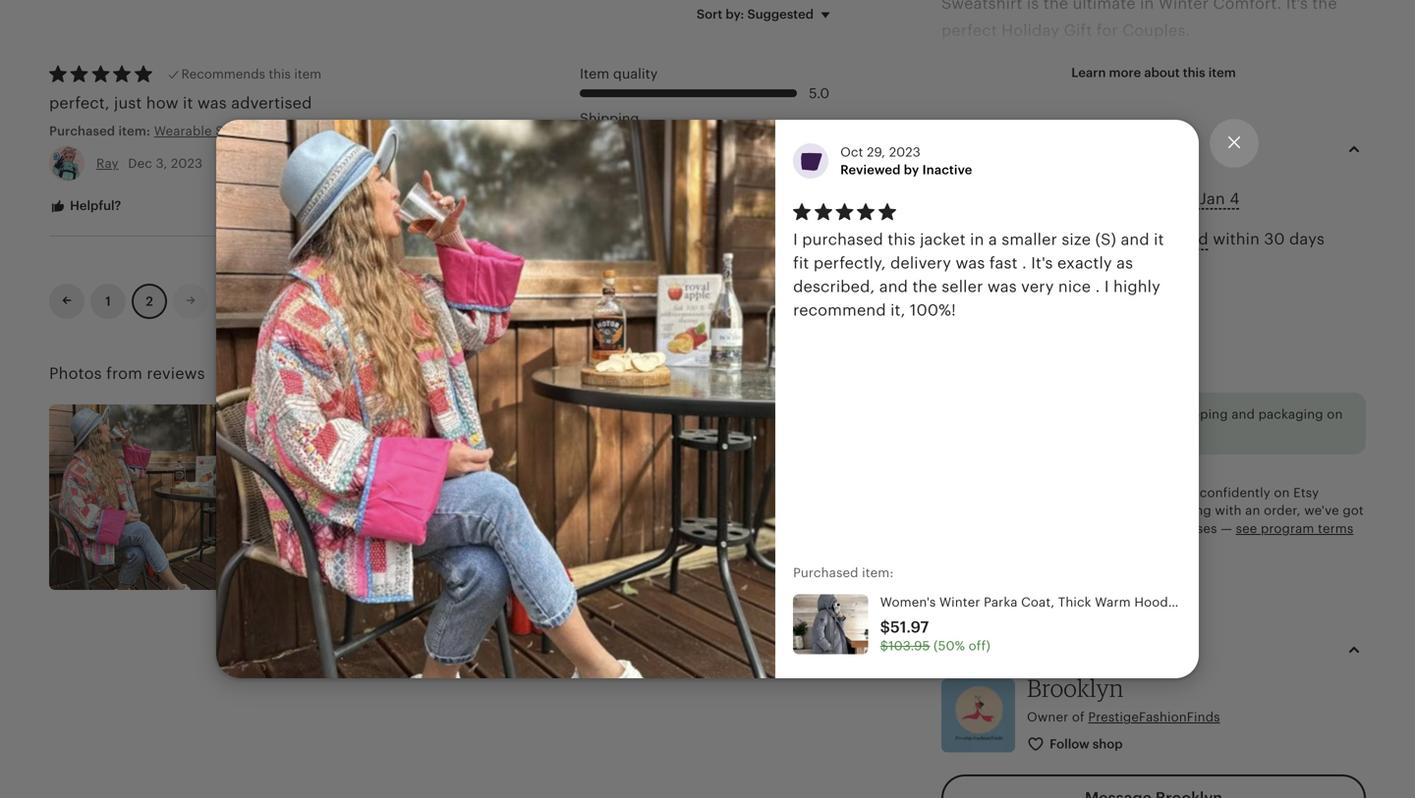Task type: locate. For each thing, give the bounding box(es) containing it.
back
[[1032, 522, 1062, 536]]

free
[[971, 270, 1004, 288]]

customer
[[580, 156, 645, 171]]

0 vertical spatial i
[[793, 231, 798, 249]]

days
[[1289, 231, 1325, 248]]

it down 'comfort'
[[1154, 231, 1164, 249]]

$ up 103.95
[[880, 619, 890, 637]]

purchased item: up women's winter parka coat, thick warm hooded y2k puffer jacket, cotton lined zipper coat, stylish snow outwear, christmas gift for her image
[[793, 566, 894, 581]]

your up the fast
[[967, 235, 1001, 253]]

1 vertical spatial purchased
[[793, 566, 858, 581]]

shipping inside etsy offsets carbon emissions from shipping and packaging on this purchase.
[[1174, 407, 1228, 422]]

0 horizontal spatial .
[[1022, 255, 1027, 272]]

item
[[294, 67, 322, 82]]

us
[[1317, 583, 1334, 600]]

item: down just
[[118, 124, 150, 139]]

1 horizontal spatial a
[[1245, 75, 1254, 93]]

. right nice
[[1095, 278, 1100, 296]]

this left purchase.
[[953, 426, 976, 441]]

item quality
[[580, 66, 658, 82]]

exchanges
[[1049, 231, 1132, 248]]

0 vertical spatial etsy
[[953, 407, 979, 422]]

2 vertical spatial this
[[953, 426, 976, 441]]

returns & exchanges accepted within 30 days
[[971, 231, 1325, 248]]

and up off.
[[1316, 75, 1345, 93]]

reviewed
[[840, 163, 901, 178]]

i up "fit"
[[793, 231, 798, 249]]

0 vertical spatial to
[[1171, 102, 1187, 119]]

0 horizontal spatial &
[[984, 342, 995, 360]]

1 horizontal spatial dec
[[1141, 190, 1170, 208]]

from right "emissions" in the bottom of the page
[[1141, 407, 1170, 422]]

i
[[793, 231, 798, 249], [1104, 278, 1109, 296]]

1 horizontal spatial it
[[1154, 231, 1164, 249]]

a inside i purchased this jacket in a smaller size (s) and it fit perfectly, delivery was fast . it's exactly as described, and the seller was very nice . i highly recommend it, 100%!
[[989, 231, 997, 249]]

1 vertical spatial shipping
[[1174, 407, 1228, 422]]

quality
[[613, 66, 658, 82]]

accepted
[[1136, 231, 1209, 248]]

blanket
[[1118, 75, 1174, 93]]

brooklyn image
[[941, 679, 1015, 753]]

item: inside photos from reviews dialog
[[862, 566, 894, 581]]

it right how
[[183, 94, 193, 112]]

comfort
[[1102, 209, 1163, 226]]

2
[[146, 294, 153, 309]]

1 vertical spatial $
[[880, 639, 888, 654]]

2 horizontal spatial shipping
[[1286, 529, 1353, 547]]

$ 51.97 $ 103.95 (50% off)
[[880, 619, 991, 654]]

1 vertical spatial was
[[956, 255, 985, 272]]

your left the loved
[[1222, 342, 1256, 360]]

purchased item: down perfect,
[[49, 124, 154, 139]]

0 horizontal spatial i
[[793, 231, 798, 249]]

to inside '✿ each order is thoroughly inspected before shipping to ensure completeness. ✿ for any queries or assistance, please message us and we will respond promptly.'
[[941, 556, 957, 574]]

oversized
[[977, 75, 1050, 93]]

and up (50%
[[941, 610, 970, 627]]

highly
[[1113, 278, 1161, 296]]

each
[[959, 529, 996, 547]]

of
[[1082, 209, 1098, 226], [1072, 711, 1085, 725]]

recommends this item
[[181, 67, 322, 82]]

exactly
[[1057, 255, 1112, 272]]

blend
[[1034, 209, 1078, 226]]

2 vertical spatial for
[[1065, 522, 1083, 536]]

✿
[[941, 529, 955, 547], [941, 583, 955, 600]]

of up follow shop button
[[1072, 711, 1085, 725]]

0 horizontal spatial from
[[106, 365, 143, 383]]

gift
[[1163, 342, 1192, 360]]

one
[[1307, 342, 1336, 360]]

2 vertical spatial your
[[1000, 522, 1028, 536]]

1 horizontal spatial etsy
[[1293, 486, 1319, 501]]

just
[[114, 94, 142, 112]]

1 horizontal spatial on
[[1327, 407, 1343, 422]]

shipping down winter
[[1008, 270, 1075, 288]]

on right packaging
[[1327, 407, 1343, 422]]

for right gift
[[1196, 342, 1218, 360]]

1 horizontal spatial it's
[[1293, 128, 1314, 146]]

and left packaging
[[1232, 407, 1255, 422]]

and up it,
[[879, 278, 908, 296]]

knowing
[[1000, 504, 1053, 519]]

$
[[880, 619, 890, 637], [880, 639, 888, 654]]

order
[[1000, 529, 1042, 547]]

0 vertical spatial on
[[1327, 407, 1343, 422]]

1 vertical spatial item:
[[862, 566, 894, 581]]

1 horizontal spatial for
[[1065, 522, 1083, 536]]

from
[[106, 365, 143, 383], [1141, 407, 1170, 422]]

1 vertical spatial it's
[[1246, 209, 1268, 226]]

your inside shop confidently on etsy knowing if something goes wrong with an order, we've got your back for all eligible purchases —
[[1000, 522, 1028, 536]]

that's
[[1086, 102, 1128, 119]]

and up material,
[[1232, 102, 1261, 119]]

0 horizontal spatial a
[[989, 231, 997, 249]]

on up order,
[[1274, 486, 1290, 501]]

item: up 51.97
[[862, 566, 894, 581]]

0 vertical spatial a
[[1245, 75, 1254, 93]]

your down knowing
[[1000, 522, 1028, 536]]

3 5.0 from the top
[[809, 175, 829, 191]]

2023 up the by
[[889, 145, 921, 160]]

✿ left for
[[941, 583, 955, 600]]

offsets
[[982, 407, 1025, 422]]

purchased item:
[[49, 124, 154, 139], [793, 566, 894, 581]]

xmas
[[1117, 342, 1159, 360]]

message
[[1244, 583, 1312, 600]]

0 vertical spatial 5.0
[[809, 86, 829, 101]]

1 horizontal spatial to
[[1171, 102, 1187, 119]]

0 horizontal spatial 2023
[[171, 156, 203, 171]]

packaging
[[1258, 407, 1323, 422]]

cozy.
[[1207, 155, 1246, 173]]

fleece
[[1169, 128, 1217, 146]]

4
[[1230, 190, 1240, 208]]

0 vertical spatial purchased
[[49, 124, 115, 139]]

to inside this oversized hooded blanket features a unique and hassle-free design that's easy to wear and take off. with its long sleeves and soft fleece material, it's not only functional but also incredibly cozy.
[[1171, 102, 1187, 119]]

5.0 for quality
[[809, 86, 829, 101]]

material,
[[1221, 128, 1288, 146]]

2023 inside oct 29, 2023 reviewed by inactive
[[889, 145, 921, 160]]

dec left 3,
[[128, 156, 152, 171]]

smaller
[[1002, 231, 1057, 249]]

0 vertical spatial was
[[197, 94, 227, 112]]

2 vertical spatial 5.0
[[809, 175, 829, 191]]

0 horizontal spatial for
[[941, 235, 963, 253]]

was down the fast
[[987, 278, 1017, 296]]

1 5.0 from the top
[[809, 86, 829, 101]]

to right 'easy'
[[1171, 102, 1187, 119]]

the perfect blend of comfort and style, it's a must-have for your winter wardrobe. ----------------------------------------- •✨ features: material: fleece cozy & warm - perfect xmas gift for your loved one size : bust:50.39"length:40.55"sleeve length:26.77"
[[941, 209, 1365, 387]]

0 vertical spatial it
[[183, 94, 193, 112]]

0 vertical spatial from
[[106, 365, 143, 383]]

and inside '✿ each order is thoroughly inspected before shipping to ensure completeness. ✿ for any queries or assistance, please message us and we will respond promptly.'
[[941, 610, 970, 627]]

1 horizontal spatial from
[[1141, 407, 1170, 422]]

1 vertical spatial this
[[888, 231, 916, 249]]

1 vertical spatial on
[[1274, 486, 1290, 501]]

sleeves
[[1042, 128, 1098, 146]]

recommends
[[181, 67, 265, 82]]

•✨
[[941, 289, 963, 307]]

$ right women's winter parka coat, thick warm hooded y2k puffer jacket, cotton lined zipper coat, stylish snow outwear, christmas gift for her image
[[880, 639, 888, 654]]

0 vertical spatial this
[[269, 67, 291, 82]]

0 vertical spatial ✿
[[941, 529, 955, 547]]

this oversized hooded blanket features a unique and hassle-free design that's easy to wear and take off. with its long sleeves and soft fleece material, it's not only functional but also incredibly cozy.
[[941, 75, 1345, 173]]

dec inside button
[[1141, 190, 1170, 208]]

1 horizontal spatial 2023
[[889, 145, 921, 160]]

1 horizontal spatial i
[[1104, 278, 1109, 296]]

it's left not
[[1293, 128, 1314, 146]]

✿ left each
[[941, 529, 955, 547]]

1 horizontal spatial purchased item:
[[793, 566, 894, 581]]

with
[[941, 128, 976, 146]]

dec
[[128, 156, 152, 171], [1141, 190, 1170, 208]]

0 horizontal spatial etsy
[[953, 407, 979, 422]]

purchased down perfect,
[[49, 124, 115, 139]]

1 vertical spatial from
[[1141, 407, 1170, 422]]

0 vertical spatial shipping
[[1008, 270, 1075, 288]]

1 vertical spatial ✿
[[941, 583, 955, 600]]

purchased up women's winter parka coat, thick warm hooded y2k puffer jacket, cotton lined zipper coat, stylish snow outwear, christmas gift for her image
[[793, 566, 858, 581]]

0 vertical spatial .
[[1022, 255, 1027, 272]]

1 horizontal spatial purchased
[[793, 566, 858, 581]]

1 vertical spatial it
[[1154, 231, 1164, 249]]

i left highly
[[1104, 278, 1109, 296]]

soft
[[1135, 128, 1165, 146]]

1 vertical spatial a
[[1272, 209, 1281, 226]]

delivery
[[890, 255, 951, 272]]

2 horizontal spatial for
[[1196, 342, 1218, 360]]

2023 for 29,
[[889, 145, 921, 160]]

:
[[977, 369, 982, 387]]

off.
[[1302, 102, 1327, 119]]

1 vertical spatial dec
[[1141, 190, 1170, 208]]

a right in at the top of the page
[[989, 231, 997, 249]]

etsy up we've on the right bottom of the page
[[1293, 486, 1319, 501]]

and down '20-'
[[1168, 209, 1197, 226]]

it's up 30
[[1246, 209, 1268, 226]]

0 vertical spatial &
[[1034, 231, 1045, 248]]

1 vertical spatial purchased item:
[[793, 566, 894, 581]]

2 horizontal spatial a
[[1272, 209, 1281, 226]]

0 vertical spatial it's
[[1293, 128, 1314, 146]]

purchased
[[49, 124, 115, 139], [793, 566, 858, 581]]

perfectly,
[[814, 255, 886, 272]]

0 vertical spatial for
[[941, 235, 963, 253]]

take
[[1265, 102, 1298, 119]]

0 horizontal spatial dec
[[128, 156, 152, 171]]

30
[[1264, 231, 1285, 248]]

owner
[[1027, 711, 1069, 725]]

shipping down gift
[[1174, 407, 1228, 422]]

1 vertical spatial etsy
[[1293, 486, 1319, 501]]

2 vertical spatial shipping
[[1286, 529, 1353, 547]]

design
[[1030, 102, 1082, 119]]

for inside shop confidently on etsy knowing if something goes wrong with an order, we've got your back for all eligible purchases —
[[1065, 522, 1083, 536]]

1 vertical spatial to
[[941, 556, 957, 574]]

of inside the perfect blend of comfort and style, it's a must-have for your winter wardrobe. ----------------------------------------- •✨ features: material: fleece cozy & warm - perfect xmas gift for your loved one size : bust:50.39"length:40.55"sleeve length:26.77"
[[1082, 209, 1098, 226]]

inactive
[[922, 163, 972, 178]]

for left all
[[1065, 522, 1083, 536]]

0 horizontal spatial to
[[941, 556, 957, 574]]

shipping
[[1008, 270, 1075, 288], [1174, 407, 1228, 422], [1286, 529, 1353, 547]]

a inside this oversized hooded blanket features a unique and hassle-free design that's easy to wear and take off. with its long sleeves and soft fleece material, it's not only functional but also incredibly cozy.
[[1245, 75, 1254, 93]]

got
[[1343, 504, 1364, 519]]

a up 30
[[1272, 209, 1281, 226]]

photos from reviews dialog
[[0, 0, 1415, 799]]

from right photos
[[106, 365, 143, 383]]

2023 right 3,
[[171, 156, 203, 171]]

&
[[1034, 231, 1045, 248], [984, 342, 995, 360]]

advertised
[[231, 94, 312, 112]]

1 horizontal spatial shipping
[[1174, 407, 1228, 422]]

for left in at the top of the page
[[941, 235, 963, 253]]

etsy left offsets
[[953, 407, 979, 422]]

0 horizontal spatial item:
[[118, 124, 150, 139]]

shop
[[1164, 486, 1196, 501]]

etsy
[[953, 407, 979, 422], [1293, 486, 1319, 501]]

this left the "item"
[[269, 67, 291, 82]]

this up the delivery
[[888, 231, 916, 249]]

2 vertical spatial a
[[989, 231, 997, 249]]

. left "it's"
[[1022, 255, 1027, 272]]

oct
[[840, 145, 863, 160]]

(50%
[[934, 639, 965, 654]]

2 horizontal spatial this
[[953, 426, 976, 441]]

hassle-
[[941, 102, 995, 119]]

2 horizontal spatial was
[[987, 278, 1017, 296]]

etsy offsets carbon emissions from shipping and packaging on this purchase.
[[953, 407, 1343, 441]]

please
[[1190, 583, 1240, 600]]

0 vertical spatial of
[[1082, 209, 1098, 226]]

inspected
[[1151, 529, 1227, 547]]

0 horizontal spatial it's
[[1246, 209, 1268, 226]]

cozy
[[941, 342, 980, 360]]

1 horizontal spatial this
[[888, 231, 916, 249]]

2 $ from the top
[[880, 639, 888, 654]]

1 horizontal spatial .
[[1095, 278, 1100, 296]]

was down in at the top of the page
[[956, 255, 985, 272]]

but
[[1060, 155, 1086, 173]]

0 vertical spatial $
[[880, 619, 890, 637]]

& inside the perfect blend of comfort and style, it's a must-have for your winter wardrobe. ----------------------------------------- •✨ features: material: fleece cozy & warm - perfect xmas gift for your loved one size : bust:50.39"length:40.55"sleeve length:26.77"
[[984, 342, 995, 360]]

of up exchanges
[[1082, 209, 1098, 226]]

was down recommends
[[197, 94, 227, 112]]

only
[[941, 155, 974, 173]]

1 horizontal spatial item:
[[862, 566, 894, 581]]

and inside the perfect blend of comfort and style, it's a must-have for your winter wardrobe. ----------------------------------------- •✨ features: material: fleece cozy & warm - perfect xmas gift for your loved one size : bust:50.39"length:40.55"sleeve length:26.77"
[[1168, 209, 1197, 226]]

a left unique
[[1245, 75, 1254, 93]]

0 vertical spatial dec
[[128, 156, 152, 171]]

1 vertical spatial 5.0
[[809, 131, 829, 146]]

0 horizontal spatial this
[[269, 67, 291, 82]]

0 horizontal spatial on
[[1274, 486, 1290, 501]]

0 horizontal spatial purchased item:
[[49, 124, 154, 139]]

and inside etsy offsets carbon emissions from shipping and packaging on this purchase.
[[1232, 407, 1255, 422]]

& up "it's"
[[1034, 231, 1045, 248]]

& right cozy
[[984, 342, 995, 360]]

to left ensure
[[941, 556, 957, 574]]

shipping down we've on the right bottom of the page
[[1286, 529, 1353, 547]]

carbon
[[1028, 407, 1072, 422]]

1 vertical spatial of
[[1072, 711, 1085, 725]]

it's
[[1293, 128, 1314, 146], [1246, 209, 1268, 226]]

0 vertical spatial your
[[967, 235, 1001, 253]]

1 vertical spatial &
[[984, 342, 995, 360]]

dec up 'comfort'
[[1141, 190, 1170, 208]]

for
[[941, 235, 963, 253], [1196, 342, 1218, 360], [1065, 522, 1083, 536]]

your
[[967, 235, 1001, 253], [1222, 342, 1256, 360], [1000, 522, 1028, 536]]

wrong
[[1172, 504, 1212, 519]]



Task type: describe. For each thing, give the bounding box(es) containing it.
of inside brooklyn owner of
[[1072, 711, 1085, 725]]

a for this oversized hooded blanket features a unique and hassle-free design that's easy to wear and take off. with its long sleeves and soft fleece material, it's not only functional but also incredibly cozy.
[[1245, 75, 1254, 93]]

oct 29, 2023 reviewed by inactive
[[840, 145, 972, 178]]

bust:50.39"length:40.55"sleeve
[[987, 369, 1234, 387]]

1 horizontal spatial was
[[956, 255, 985, 272]]

etsy inside etsy offsets carbon emissions from shipping and packaging on this purchase.
[[953, 407, 979, 422]]

the
[[912, 278, 937, 296]]

something
[[1068, 504, 1135, 519]]

for
[[959, 583, 983, 600]]

purchased item: inside photos from reviews dialog
[[793, 566, 894, 581]]

if
[[1057, 504, 1065, 519]]

this inside i purchased this jacket in a smaller size (s) and it fit perfectly, delivery was fast . it's exactly as described, and the seller was very nice . i highly recommend it, 100%!
[[888, 231, 916, 249]]

also
[[1090, 155, 1121, 173]]

dec 3, 2023
[[125, 156, 203, 171]]

confidently
[[1200, 486, 1271, 501]]

fit
[[793, 255, 809, 272]]

with
[[1215, 504, 1242, 519]]

1 horizontal spatial &
[[1034, 231, 1045, 248]]

0 horizontal spatial shipping
[[1008, 270, 1075, 288]]

this inside etsy offsets carbon emissions from shipping and packaging on this purchase.
[[953, 426, 976, 441]]

we
[[975, 610, 997, 627]]

(s)
[[1095, 231, 1116, 249]]

and down that's at top right
[[1102, 128, 1131, 146]]

must-
[[1285, 209, 1329, 226]]

incredibly
[[1126, 155, 1202, 173]]

loved
[[1261, 342, 1303, 360]]

from inside etsy offsets carbon emissions from shipping and packaging on this purchase.
[[1141, 407, 1170, 422]]

3,
[[156, 156, 167, 171]]

free shipping
[[971, 270, 1075, 288]]

29,
[[867, 145, 886, 160]]

✿ each order is thoroughly inspected before shipping to ensure completeness. ✿ for any queries or assistance, please message us and we will respond promptly.
[[941, 529, 1353, 627]]

purchase.
[[979, 426, 1041, 441]]

shop confidently on etsy knowing if something goes wrong with an order, we've got your back for all eligible purchases —
[[1000, 486, 1364, 536]]

1 vertical spatial your
[[1222, 342, 1256, 360]]

0 vertical spatial purchased item:
[[49, 124, 154, 139]]

purchased inside photos from reviews dialog
[[793, 566, 858, 581]]

reviews
[[147, 365, 205, 383]]

women's winter parka coat, thick warm hooded y2k puffer jacket, cotton lined zipper coat, stylish snow outwear, christmas gift for her image
[[793, 595, 868, 655]]

it's
[[1031, 255, 1053, 272]]

shop
[[1093, 737, 1123, 752]]

1 vertical spatial i
[[1104, 278, 1109, 296]]

perfect,
[[49, 94, 110, 112]]

before
[[1232, 529, 1282, 547]]

2 vertical spatial was
[[987, 278, 1017, 296]]

off)
[[969, 639, 991, 654]]

order,
[[1264, 504, 1301, 519]]

customer service
[[580, 156, 696, 171]]

100%!
[[910, 302, 956, 320]]

5.0 for service
[[809, 175, 829, 191]]

warm
[[999, 342, 1044, 360]]

1 ✿ from the top
[[941, 529, 955, 547]]

thoroughly
[[1063, 529, 1147, 547]]

2023 for 3,
[[171, 156, 203, 171]]

completeness.
[[1018, 556, 1130, 574]]

as
[[1116, 255, 1133, 272]]

20-
[[1175, 190, 1200, 208]]

its
[[981, 128, 999, 146]]

a for i purchased this jacket in a smaller size (s) and it fit perfectly, delivery was fast . it's exactly as described, and the seller was very nice . i highly recommend it, 100%!
[[989, 231, 997, 249]]

follow shop
[[1050, 737, 1123, 752]]

shipping
[[580, 111, 639, 126]]

0 vertical spatial item:
[[118, 124, 150, 139]]

within
[[1213, 231, 1260, 248]]

on inside etsy offsets carbon emissions from shipping and packaging on this purchase.
[[1327, 407, 1343, 422]]

we've
[[1304, 504, 1339, 519]]

dec 20-jan 4
[[1141, 190, 1240, 208]]

on inside shop confidently on etsy knowing if something goes wrong with an order, we've got your back for all eligible purchases —
[[1274, 486, 1290, 501]]

emissions
[[1076, 407, 1137, 422]]

nice
[[1058, 278, 1091, 296]]

item
[[580, 66, 609, 82]]

functional
[[978, 155, 1056, 173]]

—
[[1221, 522, 1232, 536]]

eligible
[[1104, 522, 1150, 536]]

brooklyn owner of
[[1027, 674, 1124, 725]]

1 vertical spatial for
[[1196, 342, 1218, 360]]

0 horizontal spatial purchased
[[49, 124, 115, 139]]

photos from reviews
[[49, 365, 205, 383]]

1 $ from the top
[[880, 619, 890, 637]]

style,
[[1201, 209, 1242, 226]]

it's inside this oversized hooded blanket features a unique and hassle-free design that's easy to wear and take off. with its long sleeves and soft fleece material, it's not only functional but also incredibly cozy.
[[1293, 128, 1314, 146]]

2 5.0 from the top
[[809, 131, 829, 146]]

how
[[146, 94, 178, 112]]

dec for dec 20-jan 4
[[1141, 190, 1170, 208]]

in
[[970, 231, 984, 249]]

51.97
[[890, 619, 929, 637]]

queries
[[1019, 583, 1076, 600]]

and down 'comfort'
[[1121, 231, 1150, 249]]

material:
[[941, 316, 1008, 333]]

have
[[1329, 209, 1365, 226]]

it inside i purchased this jacket in a smaller size (s) and it fit perfectly, delivery was fast . it's exactly as described, and the seller was very nice . i highly recommend it, 100%!
[[1154, 231, 1164, 249]]

ensure
[[962, 556, 1013, 574]]

shipping inside '✿ each order is thoroughly inspected before shipping to ensure completeness. ✿ for any queries or assistance, please message us and we will respond promptly.'
[[1286, 529, 1353, 547]]

winter
[[1006, 235, 1054, 253]]

0 horizontal spatial was
[[197, 94, 227, 112]]

this
[[941, 75, 973, 93]]

fast
[[989, 255, 1018, 272]]

103.95
[[888, 639, 930, 654]]

respond
[[1031, 610, 1094, 627]]

assistance,
[[1101, 583, 1186, 600]]

all
[[1086, 522, 1100, 536]]

i purchased this jacket in a smaller size (s) and it fit perfectly, delivery was fast . it's exactly as described, and the seller was very nice . i highly recommend it, 100%!
[[793, 231, 1164, 320]]

jacket
[[920, 231, 966, 249]]

etsy inside shop confidently on etsy knowing if something goes wrong with an order, we've got your back for all eligible purchases —
[[1293, 486, 1319, 501]]

not
[[1318, 128, 1344, 146]]

follow shop button
[[1012, 727, 1139, 764]]

features:
[[967, 289, 1038, 307]]

0 horizontal spatial it
[[183, 94, 193, 112]]

it's inside the perfect blend of comfort and style, it's a must-have for your winter wardrobe. ----------------------------------------- •✨ features: material: fleece cozy & warm - perfect xmas gift for your loved one size : bust:50.39"length:40.55"sleeve length:26.77"
[[1246, 209, 1268, 226]]

dec for dec 3, 2023
[[128, 156, 152, 171]]

an
[[1245, 504, 1260, 519]]

a inside the perfect blend of comfort and style, it's a must-have for your winter wardrobe. ----------------------------------------- •✨ features: material: fleece cozy & warm - perfect xmas gift for your loved one size : bust:50.39"length:40.55"sleeve length:26.77"
[[1272, 209, 1281, 226]]

1 vertical spatial .
[[1095, 278, 1100, 296]]

perfect, just how it was advertised
[[49, 94, 312, 112]]

2 ✿ from the top
[[941, 583, 955, 600]]

is
[[1046, 529, 1059, 547]]

photos
[[49, 365, 102, 383]]



Task type: vqa. For each thing, say whether or not it's contained in the screenshot.
the topmost Time
no



